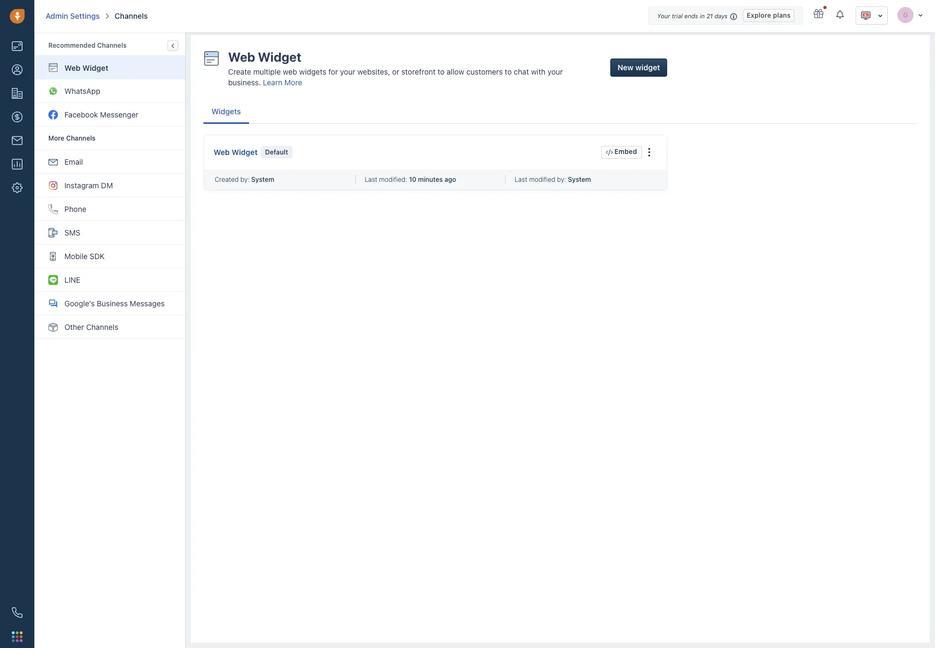Task type: vqa. For each thing, say whether or not it's contained in the screenshot.
bottom the Satisfaction
no



Task type: describe. For each thing, give the bounding box(es) containing it.
dm
[[101, 181, 113, 190]]

:
[[248, 175, 250, 183]]

admin settings
[[46, 11, 100, 20]]

last for last modified: 10 minutes ago
[[365, 175, 378, 183]]

google's
[[64, 299, 95, 308]]

messages
[[130, 299, 165, 308]]

phone link
[[35, 198, 185, 221]]

your trial ends in 21 days
[[658, 12, 728, 19]]

widgets
[[212, 107, 241, 116]]

ends
[[685, 12, 698, 19]]

with
[[531, 67, 546, 76]]

created
[[215, 175, 239, 183]]

admin settings link
[[46, 11, 100, 21]]

instagram dm
[[64, 181, 113, 190]]

1 horizontal spatial widget
[[232, 148, 258, 157]]

phone
[[64, 205, 86, 214]]

phone image
[[12, 608, 23, 619]]

customers
[[467, 67, 503, 76]]

embed image
[[606, 149, 613, 156]]

created by : system
[[215, 175, 274, 183]]

learn
[[263, 78, 283, 87]]

missing translation "unavailable" for locale "en-us" image
[[861, 10, 872, 21]]

learn more
[[263, 78, 302, 87]]

widgets link
[[204, 101, 249, 122]]

modified:
[[379, 175, 407, 183]]

explore plans
[[747, 11, 791, 19]]

websites,
[[358, 67, 390, 76]]

recommended channels
[[48, 41, 127, 49]]

system for created by : system
[[251, 175, 274, 183]]

system for last modified by: system
[[568, 175, 591, 183]]

0 vertical spatial web widget link
[[35, 56, 185, 79]]

business.
[[228, 78, 261, 87]]

storefront
[[402, 67, 436, 76]]

mobile sdk link
[[35, 245, 185, 269]]

or
[[392, 67, 400, 76]]

trial
[[672, 12, 683, 19]]

minutes
[[418, 175, 443, 183]]

web down recommended
[[64, 63, 80, 72]]

other channels link
[[35, 316, 185, 339]]

1 your from the left
[[340, 67, 356, 76]]

multiple
[[253, 67, 281, 76]]

for
[[329, 67, 338, 76]]

create
[[228, 67, 251, 76]]

modified
[[529, 175, 556, 183]]

ic_arrow_down image
[[878, 12, 883, 19]]

create multiple web widgets for your websites, or storefront to allow customers to chat with your business.
[[228, 67, 563, 87]]

mobile
[[64, 252, 88, 261]]

embed
[[615, 148, 637, 156]]

plans
[[773, 11, 791, 19]]

admin
[[46, 11, 68, 20]]

in
[[700, 12, 705, 19]]

ic_arrow_down image
[[918, 12, 924, 18]]

mobile sdk
[[64, 252, 105, 261]]

angle left image
[[171, 42, 174, 49]]

ic_info_icon image
[[731, 12, 738, 21]]

instagram dm link
[[35, 174, 185, 198]]

embed button
[[601, 146, 642, 159]]

business
[[97, 299, 128, 308]]

facebook messenger
[[64, 110, 138, 119]]

by
[[241, 175, 248, 183]]

google's business messages link
[[35, 292, 185, 316]]

channels for other channels
[[86, 323, 118, 332]]

whatsapp link
[[35, 79, 185, 103]]

line link
[[35, 269, 185, 292]]

recommended
[[48, 41, 96, 49]]

new
[[618, 63, 634, 72]]

1 to from the left
[[438, 67, 445, 76]]

email link
[[35, 150, 185, 174]]



Task type: locate. For each thing, give the bounding box(es) containing it.
other
[[64, 323, 84, 332]]

explore plans button
[[743, 9, 795, 22]]

instagram
[[64, 181, 99, 190]]

chat
[[514, 67, 529, 76]]

web
[[228, 49, 255, 64], [64, 63, 80, 72], [214, 148, 230, 157]]

widget up web
[[258, 49, 302, 64]]

your right for
[[340, 67, 356, 76]]

days
[[715, 12, 728, 19]]

new widget link
[[611, 59, 667, 77]]

freshworks switcher image
[[12, 632, 23, 643]]

more
[[285, 78, 302, 87]]

1 horizontal spatial web widget link
[[214, 146, 258, 159]]

2 to from the left
[[505, 67, 512, 76]]

bell regular image
[[837, 10, 845, 19]]

channels
[[115, 11, 148, 20], [97, 41, 127, 49], [86, 323, 118, 332]]

10
[[409, 175, 416, 183]]

widgets
[[299, 67, 327, 76]]

2 last from the left
[[515, 175, 528, 183]]

channels for recommended channels
[[97, 41, 127, 49]]

web widget link up by on the top of the page
[[214, 146, 258, 159]]

channels down google's business messages link
[[86, 323, 118, 332]]

0 horizontal spatial your
[[340, 67, 356, 76]]

web widget link
[[35, 56, 185, 79], [214, 146, 258, 159]]

0 vertical spatial channels
[[115, 11, 148, 20]]

web widget
[[228, 49, 302, 64], [64, 63, 108, 72], [214, 148, 258, 157]]

web widget link down recommended channels
[[35, 56, 185, 79]]

widget down recommended channels
[[82, 63, 108, 72]]

web
[[283, 67, 297, 76]]

1 horizontal spatial last
[[515, 175, 528, 183]]

1 vertical spatial channels
[[97, 41, 127, 49]]

facebook messenger link
[[35, 103, 185, 127]]

your
[[658, 12, 670, 19]]

1 horizontal spatial to
[[505, 67, 512, 76]]

settings
[[70, 11, 100, 20]]

system right :
[[251, 175, 274, 183]]

system
[[251, 175, 274, 183], [568, 175, 591, 183]]

allow
[[447, 67, 465, 76]]

line
[[64, 275, 80, 285]]

google's business messages
[[64, 299, 165, 308]]

messenger
[[100, 110, 138, 119]]

your right with
[[548, 67, 563, 76]]

channels right recommended
[[97, 41, 127, 49]]

whatsapp
[[64, 86, 100, 96]]

ago
[[445, 175, 456, 183]]

last left modified
[[515, 175, 528, 183]]

0 horizontal spatial web widget link
[[35, 56, 185, 79]]

web widget up by on the top of the page
[[214, 148, 258, 157]]

default
[[265, 148, 288, 156]]

0 horizontal spatial system
[[251, 175, 274, 183]]

learn more link
[[263, 78, 302, 87]]

last left the 'modified:'
[[365, 175, 378, 183]]

web widget down recommended channels
[[64, 63, 108, 72]]

sdk
[[90, 252, 105, 261]]

2 system from the left
[[568, 175, 591, 183]]

2 vertical spatial channels
[[86, 323, 118, 332]]

other channels
[[64, 323, 118, 332]]

1 horizontal spatial system
[[568, 175, 591, 183]]

to left allow
[[438, 67, 445, 76]]

1 horizontal spatial your
[[548, 67, 563, 76]]

by:
[[557, 175, 566, 183]]

0 horizontal spatial widget
[[82, 63, 108, 72]]

web up created
[[214, 148, 230, 157]]

phone element
[[6, 603, 28, 624]]

1 last from the left
[[365, 175, 378, 183]]

widget
[[258, 49, 302, 64], [82, 63, 108, 72], [232, 148, 258, 157]]

0 horizontal spatial last
[[365, 175, 378, 183]]

last modified: 10 minutes ago
[[365, 175, 456, 183]]

2 horizontal spatial widget
[[258, 49, 302, 64]]

web up create
[[228, 49, 255, 64]]

system right by:
[[568, 175, 591, 183]]

facebook
[[64, 110, 98, 119]]

sms
[[64, 228, 80, 237]]

sms link
[[35, 221, 185, 245]]

2 your from the left
[[548, 67, 563, 76]]

web widget up multiple
[[228, 49, 302, 64]]

last for last modified by: system
[[515, 175, 528, 183]]

your
[[340, 67, 356, 76], [548, 67, 563, 76]]

channels right the settings
[[115, 11, 148, 20]]

21
[[707, 12, 713, 19]]

widget
[[636, 63, 660, 72]]

new widget
[[618, 63, 660, 72]]

1 system from the left
[[251, 175, 274, 183]]

to left chat
[[505, 67, 512, 76]]

last modified by: system
[[515, 175, 591, 183]]

to
[[438, 67, 445, 76], [505, 67, 512, 76]]

1 vertical spatial web widget link
[[214, 146, 258, 159]]

0 horizontal spatial to
[[438, 67, 445, 76]]

explore
[[747, 11, 772, 19]]

email
[[64, 157, 83, 166]]

last
[[365, 175, 378, 183], [515, 175, 528, 183]]

widget up created by : system
[[232, 148, 258, 157]]



